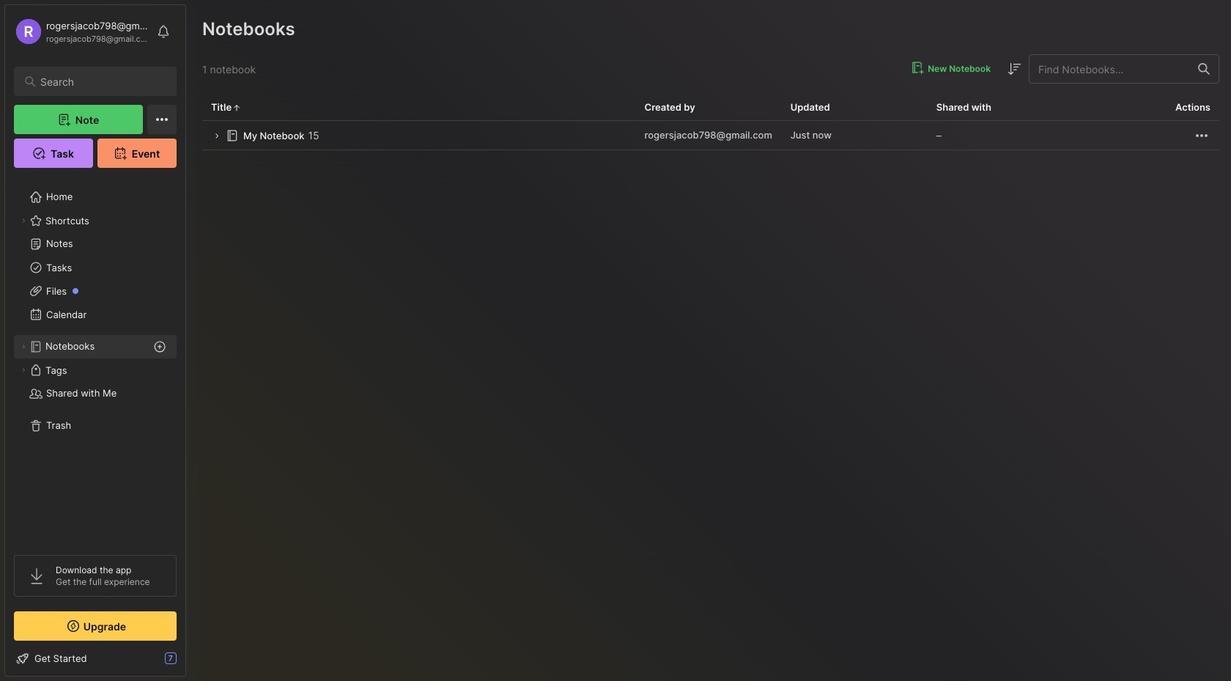 Task type: vqa. For each thing, say whether or not it's contained in the screenshot.
the bottom Dropdown List menu
no



Task type: describe. For each thing, give the bounding box(es) containing it.
tree inside the main element
[[5, 177, 185, 542]]

more actions image
[[1194, 127, 1211, 144]]

click to collapse image
[[185, 654, 196, 672]]

More actions field
[[1194, 126, 1211, 144]]

Search text field
[[40, 75, 163, 89]]

sort options image
[[1006, 60, 1023, 78]]

Help and Learning task checklist field
[[5, 647, 185, 670]]



Task type: locate. For each thing, give the bounding box(es) containing it.
None search field
[[40, 73, 163, 90]]

Sort field
[[1006, 60, 1023, 78]]

main element
[[0, 0, 191, 681]]

Account field
[[14, 17, 150, 46]]

none search field inside the main element
[[40, 73, 163, 90]]

expand notebooks image
[[19, 342, 28, 351]]

tree
[[5, 177, 185, 542]]

arrow image
[[211, 131, 222, 142]]

expand tags image
[[19, 366, 28, 375]]

row
[[202, 121, 1220, 150]]

Find Notebooks… text field
[[1030, 57, 1190, 81]]



